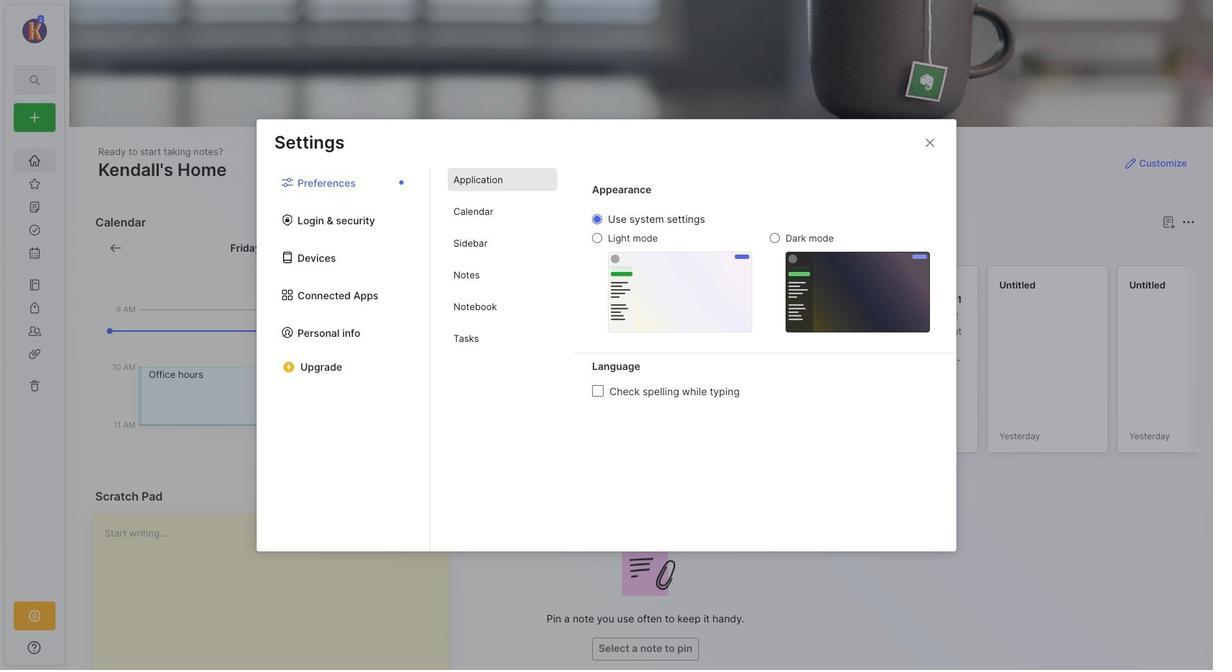 Task type: vqa. For each thing, say whether or not it's contained in the screenshot.
Main Element
yes



Task type: locate. For each thing, give the bounding box(es) containing it.
tab
[[448, 168, 558, 191], [448, 200, 558, 223], [448, 232, 558, 255], [470, 240, 512, 257], [448, 264, 558, 287], [448, 295, 558, 318], [448, 327, 558, 350]]

row group
[[467, 266, 1213, 462]]

option group
[[592, 213, 930, 333]]

None radio
[[592, 214, 602, 225], [592, 233, 602, 243], [770, 233, 780, 243], [592, 214, 602, 225], [592, 233, 602, 243], [770, 233, 780, 243]]

edit search image
[[26, 71, 43, 89]]

tab list
[[257, 168, 430, 551], [430, 168, 575, 551]]

tree
[[5, 141, 64, 589]]

None checkbox
[[592, 386, 604, 397]]



Task type: describe. For each thing, give the bounding box(es) containing it.
close image
[[922, 134, 939, 151]]

upgrade image
[[26, 608, 43, 625]]

tree inside main element
[[5, 141, 64, 589]]

2 tab list from the left
[[430, 168, 575, 551]]

Start writing… text field
[[105, 515, 448, 671]]

home image
[[27, 154, 42, 168]]

1 tab list from the left
[[257, 168, 430, 551]]

main element
[[0, 0, 69, 671]]



